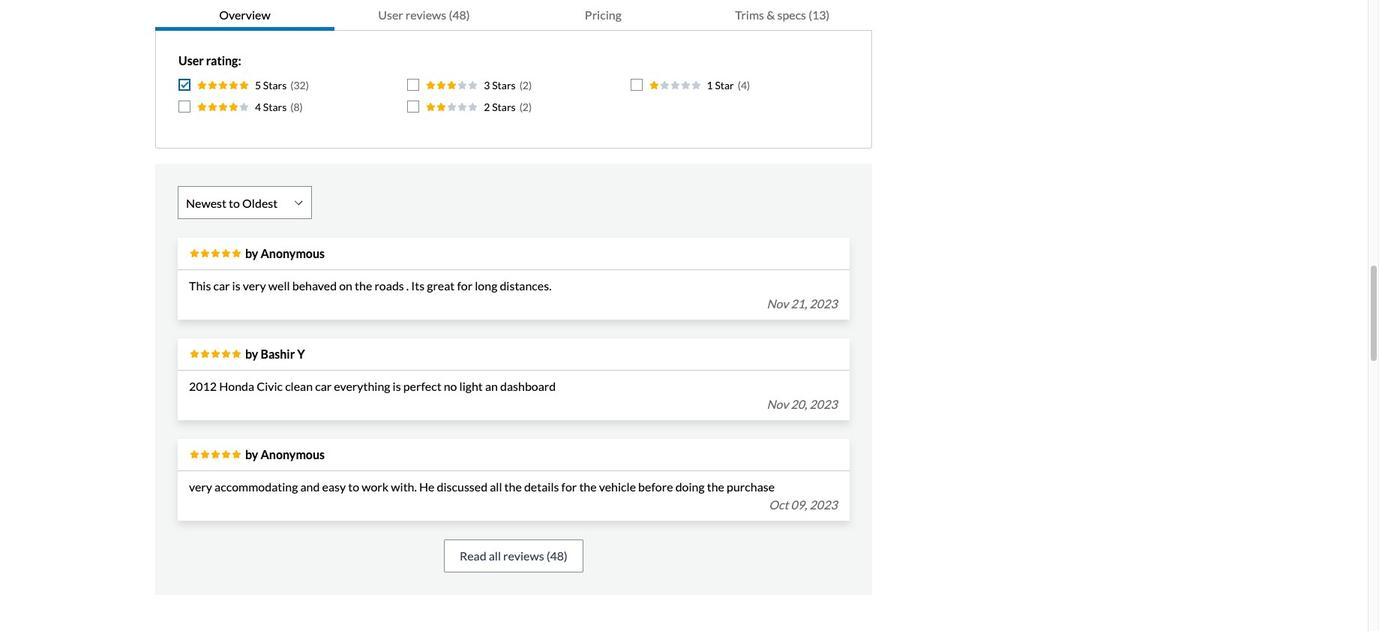 Task type: vqa. For each thing, say whether or not it's contained in the screenshot.
the topmost by Anonymous
yes



Task type: describe. For each thing, give the bounding box(es) containing it.
overview tab
[[155, 0, 335, 31]]

( for 4 stars
[[291, 101, 294, 113]]

( for 2 stars
[[520, 101, 523, 113]]

vehicle
[[599, 479, 636, 494]]

by bashir y
[[245, 347, 305, 361]]

stars for 2 stars
[[492, 101, 516, 113]]

) for 2 stars ( 2 )
[[529, 101, 532, 113]]

this
[[189, 278, 211, 293]]

very inside very accommodating and easy to work with.  he discussed all the details for the vehicle before doing the purchase oct 09, 2023
[[189, 479, 212, 494]]

( for 5 stars
[[291, 79, 294, 92]]

on
[[339, 278, 353, 293]]

user for user rating:
[[179, 53, 204, 68]]

he
[[419, 479, 435, 494]]

2 down the 3 at the left of page
[[484, 101, 490, 113]]

read all reviews (48) button
[[444, 539, 584, 572]]

is inside 2012 honda civic clean car everything is perfect no light an dashboard nov 20, 2023
[[393, 379, 401, 393]]

1 horizontal spatial 4
[[741, 79, 747, 92]]

20,
[[791, 397, 808, 411]]

2012 honda civic clean car everything is perfect no light an dashboard nov 20, 2023
[[189, 379, 838, 411]]

no
[[444, 379, 457, 393]]

overview
[[219, 8, 271, 22]]

3
[[484, 79, 490, 92]]

trims & specs (13)
[[735, 8, 830, 22]]

long
[[475, 278, 498, 293]]

anonymous for very
[[261, 246, 325, 260]]

pricing tab
[[514, 0, 693, 31]]

work
[[362, 479, 389, 494]]

) for 5 stars ( 32 )
[[306, 79, 309, 92]]

( for 3 stars
[[520, 79, 523, 92]]

read all reviews (48)
[[460, 548, 568, 563]]

details
[[524, 479, 559, 494]]

user for user reviews (48)
[[378, 8, 403, 22]]

everything
[[334, 379, 391, 393]]

2012
[[189, 379, 217, 393]]

the left vehicle
[[580, 479, 597, 494]]

accommodating
[[215, 479, 298, 494]]

well
[[268, 278, 290, 293]]

an
[[485, 379, 498, 393]]

comment alt edit image
[[761, 0, 773, 9]]

star
[[715, 79, 734, 92]]

2023 inside this car is very well behaved on the roads . its great for long distances. nov 21, 2023
[[810, 296, 838, 311]]

anonymous for easy
[[261, 447, 325, 461]]

with.
[[391, 479, 417, 494]]

3 stars ( 2 )
[[484, 79, 532, 92]]

distances.
[[500, 278, 552, 293]]

(48) inside read all reviews (48) "button"
[[547, 548, 568, 563]]

stars for 5 stars
[[263, 79, 287, 92]]

and
[[300, 479, 320, 494]]

by for honda
[[245, 347, 258, 361]]

) for 1 star ( 4 )
[[747, 79, 751, 92]]

user reviews (48) tab
[[335, 0, 514, 31]]

perfect
[[403, 379, 442, 393]]

easy
[[322, 479, 346, 494]]

2023 inside very accommodating and easy to work with.  he discussed all the details for the vehicle before doing the purchase oct 09, 2023
[[810, 497, 838, 512]]

to
[[348, 479, 359, 494]]

reviews inside "button"
[[504, 548, 544, 563]]

for for long
[[457, 278, 473, 293]]

before
[[639, 479, 673, 494]]

by for car
[[245, 246, 258, 260]]

09,
[[791, 497, 808, 512]]

purchase
[[727, 479, 775, 494]]

2 for 2 stars ( 2 )
[[523, 101, 529, 113]]

reviews inside tab
[[406, 8, 447, 22]]

all inside "button"
[[489, 548, 501, 563]]

2 for 3 stars ( 2 )
[[523, 79, 529, 92]]



Task type: locate. For each thing, give the bounding box(es) containing it.
nov left 20,
[[767, 397, 789, 411]]

0 vertical spatial very
[[243, 278, 266, 293]]

0 vertical spatial user
[[378, 8, 403, 22]]

) for 3 stars ( 2 )
[[529, 79, 532, 92]]

0 horizontal spatial for
[[457, 278, 473, 293]]

1 horizontal spatial is
[[393, 379, 401, 393]]

for inside very accommodating and easy to work with.  he discussed all the details for the vehicle before doing the purchase oct 09, 2023
[[562, 479, 577, 494]]

user
[[378, 8, 403, 22], [179, 53, 204, 68]]

stars for 4 stars
[[263, 101, 287, 113]]

nov
[[767, 296, 789, 311], [767, 397, 789, 411]]

reviews
[[406, 8, 447, 22], [504, 548, 544, 563]]

1 vertical spatial 4
[[255, 101, 261, 113]]

civic
[[257, 379, 283, 393]]

) down 3 stars ( 2 )
[[529, 101, 532, 113]]

car inside this car is very well behaved on the roads . its great for long distances. nov 21, 2023
[[213, 278, 230, 293]]

nov left 21, at right
[[767, 296, 789, 311]]

) right star
[[747, 79, 751, 92]]

2023
[[810, 296, 838, 311], [810, 397, 838, 411], [810, 497, 838, 512]]

( down '32'
[[291, 101, 294, 113]]

1 vertical spatial anonymous
[[261, 447, 325, 461]]

discussed
[[437, 479, 488, 494]]

rating:
[[206, 53, 241, 68]]

user reviews (48)
[[378, 8, 470, 22]]

is
[[232, 278, 241, 293], [393, 379, 401, 393]]

0 vertical spatial reviews
[[406, 8, 447, 22]]

anonymous up and
[[261, 447, 325, 461]]

very left well
[[243, 278, 266, 293]]

1 vertical spatial (48)
[[547, 548, 568, 563]]

2 stars ( 2 )
[[484, 101, 532, 113]]

(13)
[[809, 8, 830, 22]]

0 vertical spatial for
[[457, 278, 473, 293]]

is right this
[[232, 278, 241, 293]]

all right discussed
[[490, 479, 502, 494]]

0 horizontal spatial very
[[189, 479, 212, 494]]

0 vertical spatial 4
[[741, 79, 747, 92]]

1 horizontal spatial very
[[243, 278, 266, 293]]

21,
[[791, 296, 808, 311]]

all inside very accommodating and easy to work with.  he discussed all the details for the vehicle before doing the purchase oct 09, 2023
[[490, 479, 502, 494]]

0 horizontal spatial is
[[232, 278, 241, 293]]

2023 right 09,
[[810, 497, 838, 512]]

0 horizontal spatial car
[[213, 278, 230, 293]]

&
[[767, 8, 775, 22]]

oct
[[769, 497, 789, 512]]

4 stars ( 8 )
[[255, 101, 303, 113]]

4
[[741, 79, 747, 92], [255, 101, 261, 113]]

1 vertical spatial user
[[179, 53, 204, 68]]

is inside this car is very well behaved on the roads . its great for long distances. nov 21, 2023
[[232, 278, 241, 293]]

2023 inside 2012 honda civic clean car everything is perfect no light an dashboard nov 20, 2023
[[810, 397, 838, 411]]

( for 1 star
[[738, 79, 741, 92]]

1
[[707, 79, 713, 92]]

2 vertical spatial by
[[245, 447, 258, 461]]

1 vertical spatial by
[[245, 347, 258, 361]]

1 vertical spatial 2023
[[810, 397, 838, 411]]

stars right the 3 at the left of page
[[492, 79, 516, 92]]

great
[[427, 278, 455, 293]]

0 vertical spatial all
[[490, 479, 502, 494]]

0 vertical spatial is
[[232, 278, 241, 293]]

stars down 3 stars ( 2 )
[[492, 101, 516, 113]]

2 down 3 stars ( 2 )
[[523, 101, 529, 113]]

by anonymous up well
[[245, 246, 325, 260]]

2 anonymous from the top
[[261, 447, 325, 461]]

doing
[[676, 479, 705, 494]]

2 up 2 stars ( 2 )
[[523, 79, 529, 92]]

stars right 5 on the top of the page
[[263, 79, 287, 92]]

for right details
[[562, 479, 577, 494]]

2 by anonymous from the top
[[245, 447, 325, 461]]

32
[[294, 79, 306, 92]]

0 vertical spatial nov
[[767, 296, 789, 311]]

dashboard
[[500, 379, 556, 393]]

0 vertical spatial car
[[213, 278, 230, 293]]

1 vertical spatial all
[[489, 548, 501, 563]]

pricing
[[585, 8, 622, 22]]

2023 right 20,
[[810, 397, 838, 411]]

for inside this car is very well behaved on the roads . its great for long distances. nov 21, 2023
[[457, 278, 473, 293]]

trims
[[735, 8, 765, 22]]

user rating:
[[179, 53, 241, 68]]

1 vertical spatial nov
[[767, 397, 789, 411]]

1 nov from the top
[[767, 296, 789, 311]]

stars for 3 stars
[[492, 79, 516, 92]]

1 horizontal spatial (48)
[[547, 548, 568, 563]]

1 2023 from the top
[[810, 296, 838, 311]]

1 vertical spatial by anonymous
[[245, 447, 325, 461]]

behaved
[[292, 278, 337, 293]]

2 nov from the top
[[767, 397, 789, 411]]

0 vertical spatial by anonymous
[[245, 246, 325, 260]]

light
[[460, 379, 483, 393]]

2
[[523, 79, 529, 92], [484, 101, 490, 113], [523, 101, 529, 113]]

all right read
[[489, 548, 501, 563]]

1 horizontal spatial for
[[562, 479, 577, 494]]

1 vertical spatial car
[[315, 379, 332, 393]]

very left the accommodating
[[189, 479, 212, 494]]

)
[[306, 79, 309, 92], [529, 79, 532, 92], [747, 79, 751, 92], [300, 101, 303, 113], [529, 101, 532, 113]]

the
[[355, 278, 372, 293], [505, 479, 522, 494], [580, 479, 597, 494], [707, 479, 725, 494]]

by anonymous for easy
[[245, 447, 325, 461]]

3 by from the top
[[245, 447, 258, 461]]

car inside 2012 honda civic clean car everything is perfect no light an dashboard nov 20, 2023
[[315, 379, 332, 393]]

0 horizontal spatial reviews
[[406, 8, 447, 22]]

car
[[213, 278, 230, 293], [315, 379, 332, 393]]

very
[[243, 278, 266, 293], [189, 479, 212, 494]]

0 vertical spatial 2023
[[810, 296, 838, 311]]

0 horizontal spatial 4
[[255, 101, 261, 113]]

stars
[[263, 79, 287, 92], [492, 79, 516, 92], [263, 101, 287, 113], [492, 101, 516, 113]]

stars left '8'
[[263, 101, 287, 113]]

nov inside this car is very well behaved on the roads . its great for long distances. nov 21, 2023
[[767, 296, 789, 311]]

is left perfect
[[393, 379, 401, 393]]

the right doing
[[707, 479, 725, 494]]

by
[[245, 246, 258, 260], [245, 347, 258, 361], [245, 447, 258, 461]]

( up 2 stars ( 2 )
[[520, 79, 523, 92]]

by anonymous
[[245, 246, 325, 260], [245, 447, 325, 461]]

0 horizontal spatial user
[[179, 53, 204, 68]]

bashir
[[261, 347, 295, 361]]

2 vertical spatial 2023
[[810, 497, 838, 512]]

the left details
[[505, 479, 522, 494]]

read
[[460, 548, 487, 563]]

(48)
[[449, 8, 470, 22], [547, 548, 568, 563]]

car right clean
[[315, 379, 332, 393]]

0 vertical spatial by
[[245, 246, 258, 260]]

0 vertical spatial (48)
[[449, 8, 470, 22]]

y
[[297, 347, 305, 361]]

clean
[[285, 379, 313, 393]]

by for accommodating
[[245, 447, 258, 461]]

1 horizontal spatial reviews
[[504, 548, 544, 563]]

anonymous
[[261, 246, 325, 260], [261, 447, 325, 461]]

by anonymous up and
[[245, 447, 325, 461]]

2 by from the top
[[245, 347, 258, 361]]

( up '8'
[[291, 79, 294, 92]]

(
[[291, 79, 294, 92], [520, 79, 523, 92], [738, 79, 741, 92], [291, 101, 294, 113], [520, 101, 523, 113]]

1 star ( 4 )
[[707, 79, 751, 92]]

the right "on"
[[355, 278, 372, 293]]

for for the
[[562, 479, 577, 494]]

trims & specs (13) tab
[[693, 0, 872, 31]]

this car is very well behaved on the roads . its great for long distances. nov 21, 2023
[[189, 278, 838, 311]]

8
[[294, 101, 300, 113]]

tab list containing overview
[[155, 0, 872, 31]]

honda
[[219, 379, 254, 393]]

tab list
[[155, 0, 872, 31]]

) up 2 stars ( 2 )
[[529, 79, 532, 92]]

very inside this car is very well behaved on the roads . its great for long distances. nov 21, 2023
[[243, 278, 266, 293]]

roads
[[375, 278, 404, 293]]

1 by from the top
[[245, 246, 258, 260]]

all
[[490, 479, 502, 494], [489, 548, 501, 563]]

4 down 5 on the top of the page
[[255, 101, 261, 113]]

1 horizontal spatial user
[[378, 8, 403, 22]]

3 2023 from the top
[[810, 497, 838, 512]]

specs
[[778, 8, 807, 22]]

2 2023 from the top
[[810, 397, 838, 411]]

for
[[457, 278, 473, 293], [562, 479, 577, 494]]

) for 4 stars ( 8 )
[[300, 101, 303, 113]]

1 anonymous from the top
[[261, 246, 325, 260]]

2023 right 21, at right
[[810, 296, 838, 311]]

1 vertical spatial reviews
[[504, 548, 544, 563]]

1 vertical spatial very
[[189, 479, 212, 494]]

1 by anonymous from the top
[[245, 246, 325, 260]]

anonymous up well
[[261, 246, 325, 260]]

( right star
[[738, 79, 741, 92]]

.
[[407, 278, 409, 293]]

1 vertical spatial for
[[562, 479, 577, 494]]

( down 3 stars ( 2 )
[[520, 101, 523, 113]]

very accommodating and easy to work with.  he discussed all the details for the vehicle before doing the purchase oct 09, 2023
[[189, 479, 838, 512]]

its
[[411, 278, 425, 293]]

car right this
[[213, 278, 230, 293]]

the inside this car is very well behaved on the roads . its great for long distances. nov 21, 2023
[[355, 278, 372, 293]]

by anonymous for very
[[245, 246, 325, 260]]

1 horizontal spatial car
[[315, 379, 332, 393]]

5 stars ( 32 )
[[255, 79, 309, 92]]

0 vertical spatial anonymous
[[261, 246, 325, 260]]

0 horizontal spatial (48)
[[449, 8, 470, 22]]

1 vertical spatial is
[[393, 379, 401, 393]]

) right 5 on the top of the page
[[306, 79, 309, 92]]

) down '32'
[[300, 101, 303, 113]]

5
[[255, 79, 261, 92]]

for left long in the top left of the page
[[457, 278, 473, 293]]

user inside tab
[[378, 8, 403, 22]]

(48) inside user reviews (48) tab
[[449, 8, 470, 22]]

4 right star
[[741, 79, 747, 92]]

nov inside 2012 honda civic clean car everything is perfect no light an dashboard nov 20, 2023
[[767, 397, 789, 411]]



